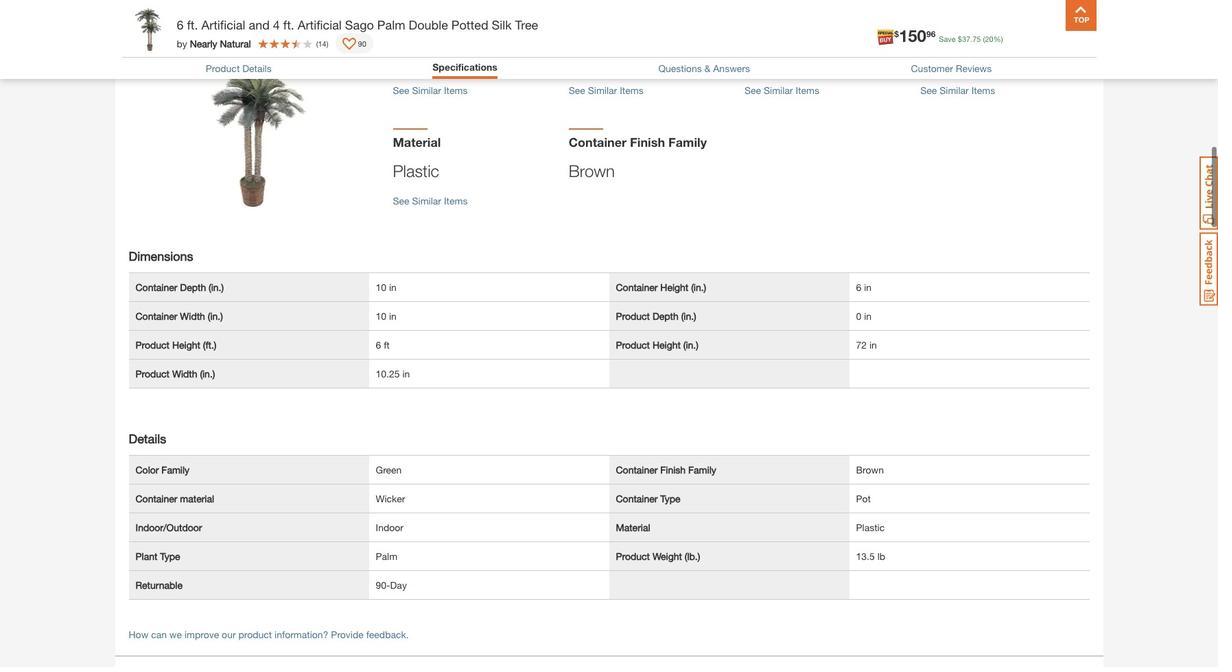 Task type: vqa. For each thing, say whether or not it's contained in the screenshot.
*Subject to availability. Minimum purchase requirements may apply; see cart for delivery options. Due to current events and high volume, orders may be delayed. Learn More
no



Task type: locate. For each thing, give the bounding box(es) containing it.
see
[[393, 84, 410, 96], [569, 84, 585, 96], [745, 84, 761, 96], [921, 84, 937, 96], [393, 195, 410, 207]]

6 in
[[856, 281, 872, 293]]

details down natural
[[242, 62, 272, 74]]

details up color on the left bottom of the page
[[129, 431, 166, 446]]

1 horizontal spatial brown
[[856, 464, 884, 475]]

(in.) up (ft.)
[[208, 310, 223, 322]]

0 horizontal spatial ft.
[[187, 17, 198, 32]]

0 horizontal spatial $
[[895, 29, 899, 39]]

(in.) for product depth (in.)
[[681, 310, 697, 322]]

6 up the "0"
[[856, 281, 862, 293]]

1 vertical spatial plant type
[[136, 550, 180, 562]]

weight
[[653, 550, 682, 562]]

container height (in.)
[[616, 281, 706, 293]]

nearly
[[190, 37, 217, 49]]

answers
[[713, 62, 750, 74]]

see similar items for height (in.)
[[393, 84, 468, 96]]

72 in
[[393, 51, 428, 70], [856, 339, 877, 350]]

(in.) up specifications
[[435, 24, 456, 39]]

and
[[249, 17, 270, 32]]

0 horizontal spatial pot
[[745, 51, 769, 70]]

customer reviews button
[[911, 62, 992, 74], [911, 62, 992, 74]]

0 vertical spatial width
[[180, 310, 205, 322]]

see similar items for plant type
[[921, 84, 995, 96]]

1 horizontal spatial plastic
[[856, 521, 885, 533]]

37
[[962, 34, 971, 43]]

0 vertical spatial plastic
[[393, 161, 439, 181]]

2 10 in from the top
[[376, 310, 397, 322]]

height down product depth (in.)
[[653, 339, 681, 350]]

1 vertical spatial finish
[[661, 464, 686, 475]]

product down the by nearly natural
[[206, 62, 240, 74]]

0 vertical spatial brown
[[569, 161, 615, 181]]

0 vertical spatial depth
[[180, 281, 206, 293]]

1 vertical spatial 6
[[856, 281, 862, 293]]

palm
[[377, 17, 405, 32], [921, 51, 956, 70], [376, 550, 398, 562]]

save $ 37 . 75 ( 20 %)
[[939, 34, 1003, 43]]

6 for 6 in
[[856, 281, 862, 293]]

2 horizontal spatial type
[[954, 24, 982, 39]]

similar for material
[[412, 195, 441, 207]]

product height (in.)
[[616, 339, 699, 350]]

product up product width (in.)
[[136, 339, 170, 350]]

palm down the save
[[921, 51, 956, 70]]

2 vertical spatial 6
[[376, 339, 381, 350]]

( right 75 at top right
[[983, 34, 985, 43]]

2 10 from the top
[[376, 310, 386, 322]]

0 vertical spatial palm
[[377, 17, 405, 32]]

1 vertical spatial material
[[616, 521, 650, 533]]

(lb.)
[[685, 550, 700, 562]]

1 vertical spatial details
[[129, 431, 166, 446]]

0 horizontal spatial 6
[[177, 17, 184, 32]]

(in.) for container width (in.)
[[208, 310, 223, 322]]

by nearly natural
[[177, 37, 251, 49]]

pot right &
[[745, 51, 769, 70]]

20
[[985, 34, 994, 43]]

questions & answers button
[[659, 62, 750, 74], [659, 62, 750, 74]]

container material
[[136, 492, 214, 504]]

product down product height (ft.) on the left bottom of page
[[136, 368, 170, 379]]

10.25
[[376, 368, 400, 379]]

$
[[895, 29, 899, 39], [958, 34, 962, 43]]

product down product depth (in.)
[[616, 339, 650, 350]]

$ inside "$ 150 96"
[[895, 29, 899, 39]]

72
[[393, 51, 411, 70], [856, 339, 867, 350]]

specifications button
[[433, 61, 498, 76], [433, 61, 498, 73]]

indoor/outdoor
[[136, 521, 202, 533]]

how can we improve our product information? provide feedback. link
[[129, 628, 409, 640]]

height for container height (in.)
[[661, 281, 689, 293]]

( left ')'
[[316, 39, 318, 48]]

height for product height (in.)
[[653, 339, 681, 350]]

1 horizontal spatial depth
[[653, 310, 679, 322]]

0 vertical spatial type
[[954, 24, 982, 39]]

sago
[[345, 17, 374, 32]]

$ left .
[[958, 34, 962, 43]]

items for material
[[444, 195, 468, 207]]

plant up returnable
[[136, 550, 157, 562]]

1 horizontal spatial $
[[958, 34, 962, 43]]

1 vertical spatial 10
[[376, 310, 386, 322]]

6 ft. artificial and 4 ft. artificial sago palm double potted silk tree
[[177, 17, 538, 32]]

product image
[[142, 7, 345, 209]]

1 horizontal spatial ft.
[[283, 17, 294, 32]]

75
[[973, 34, 981, 43]]

10 in
[[376, 281, 397, 293], [376, 310, 397, 322]]

10 for container width (in.)
[[376, 310, 386, 322]]

ft. up the by at left top
[[187, 17, 198, 32]]

90-day
[[376, 579, 407, 591]]

1 vertical spatial depth
[[653, 310, 679, 322]]

1 vertical spatial type
[[661, 492, 681, 504]]

(in.) down (ft.)
[[200, 368, 215, 379]]

0 horizontal spatial depth
[[180, 281, 206, 293]]

ft. right 4
[[283, 17, 294, 32]]

0 horizontal spatial artificial
[[201, 17, 245, 32]]

width down product height (ft.) on the left bottom of page
[[172, 368, 197, 379]]

(in.) up product depth (in.)
[[691, 281, 706, 293]]

(in.)
[[435, 24, 456, 39], [209, 281, 224, 293], [691, 281, 706, 293], [208, 310, 223, 322], [681, 310, 697, 322], [683, 339, 699, 350], [200, 368, 215, 379]]

top button
[[1066, 0, 1097, 31]]

1 horizontal spatial plant type
[[921, 24, 982, 39]]

depth down the container height (in.)
[[653, 310, 679, 322]]

product for product height (ft.)
[[136, 339, 170, 350]]

72 down height (in.)
[[393, 51, 411, 70]]

pot
[[745, 51, 769, 70], [856, 492, 871, 504]]

0 horizontal spatial indoor
[[376, 521, 404, 533]]

$ left 96 at the right
[[895, 29, 899, 39]]

6 up the by at left top
[[177, 17, 184, 32]]

1 vertical spatial plant
[[136, 550, 157, 562]]

1 horizontal spatial indoor
[[569, 51, 614, 70]]

2 horizontal spatial 6
[[856, 281, 862, 293]]

depth for product
[[653, 310, 679, 322]]

0 horizontal spatial plant
[[136, 550, 157, 562]]

plant
[[921, 24, 951, 39], [136, 550, 157, 562]]

artificial up the by nearly natural
[[201, 17, 245, 32]]

plastic
[[393, 161, 439, 181], [856, 521, 885, 533]]

0 horizontal spatial plant type
[[136, 550, 180, 562]]

returnable
[[136, 579, 183, 591]]

container
[[569, 135, 627, 150], [136, 281, 177, 293], [616, 281, 658, 293], [136, 310, 177, 322], [616, 464, 658, 475], [136, 492, 177, 504], [616, 492, 658, 504]]

artificial up '( 14 )'
[[298, 17, 342, 32]]

150
[[899, 26, 927, 45]]

family
[[669, 135, 707, 150], [162, 464, 189, 475], [688, 464, 716, 475]]

0 horizontal spatial material
[[393, 135, 441, 150]]

material
[[393, 135, 441, 150], [616, 521, 650, 533]]

ft.
[[187, 17, 198, 32], [283, 17, 294, 32]]

product width (in.)
[[136, 368, 215, 379]]

natural
[[220, 37, 251, 49]]

1 10 from the top
[[376, 281, 386, 293]]

0 vertical spatial 72 in
[[393, 51, 428, 70]]

2 ft. from the left
[[283, 17, 294, 32]]

10
[[376, 281, 386, 293], [376, 310, 386, 322]]

see similar items
[[393, 84, 468, 96], [569, 84, 644, 96], [745, 84, 819, 96], [921, 84, 995, 96], [393, 195, 468, 207]]

1 horizontal spatial plant
[[921, 24, 951, 39]]

see for material
[[393, 195, 410, 207]]

see for indoor
[[569, 84, 585, 96]]

(in.) down the container height (in.)
[[681, 310, 697, 322]]

width for product
[[172, 368, 197, 379]]

details
[[242, 62, 272, 74], [129, 431, 166, 446]]

(
[[983, 34, 985, 43], [316, 39, 318, 48]]

height up product depth (in.)
[[661, 281, 689, 293]]

0 vertical spatial plant type
[[921, 24, 982, 39]]

width down the container depth (in.) at the top
[[180, 310, 205, 322]]

72 in down "0 in"
[[856, 339, 877, 350]]

plant type
[[921, 24, 982, 39], [136, 550, 180, 562]]

6 left ft
[[376, 339, 381, 350]]

plant left "37"
[[921, 24, 951, 39]]

0 vertical spatial material
[[393, 135, 441, 150]]

1 vertical spatial width
[[172, 368, 197, 379]]

(in.) up container width (in.) at top
[[209, 281, 224, 293]]

0 vertical spatial details
[[242, 62, 272, 74]]

lb
[[878, 550, 885, 562]]

0 horizontal spatial (
[[316, 39, 318, 48]]

(in.) for container depth (in.)
[[209, 281, 224, 293]]

2 vertical spatial type
[[160, 550, 180, 562]]

palm right sago
[[377, 17, 405, 32]]

1 horizontal spatial artificial
[[298, 17, 342, 32]]

1 vertical spatial indoor
[[376, 521, 404, 533]]

potted
[[452, 17, 488, 32]]

product for product height (in.)
[[616, 339, 650, 350]]

container finish family
[[569, 135, 707, 150], [616, 464, 716, 475]]

1 vertical spatial 72
[[856, 339, 867, 350]]

depth up container width (in.) at top
[[180, 281, 206, 293]]

width
[[180, 310, 205, 322], [172, 368, 197, 379]]

0 vertical spatial plant
[[921, 24, 951, 39]]

72 in down height (in.)
[[393, 51, 428, 70]]

similar for plant type
[[940, 84, 969, 96]]

$ 150 96
[[895, 26, 936, 45]]

1 horizontal spatial details
[[242, 62, 272, 74]]

product for product weight (lb.)
[[616, 550, 650, 562]]

we
[[169, 628, 182, 640]]

reviews
[[956, 62, 992, 74]]

1 horizontal spatial material
[[616, 521, 650, 533]]

1 ft. from the left
[[187, 17, 198, 32]]

1 10 in from the top
[[376, 281, 397, 293]]

in
[[416, 51, 428, 70], [389, 281, 397, 293], [864, 281, 872, 293], [389, 310, 397, 322], [864, 310, 872, 322], [870, 339, 877, 350], [403, 368, 410, 379]]

1 vertical spatial pot
[[856, 492, 871, 504]]

0 vertical spatial 10 in
[[376, 281, 397, 293]]

0 horizontal spatial 72
[[393, 51, 411, 70]]

indoor
[[569, 51, 614, 70], [376, 521, 404, 533]]

height right 90
[[393, 24, 432, 39]]

similar for indoor
[[588, 84, 617, 96]]

0 vertical spatial 6
[[177, 17, 184, 32]]

0 vertical spatial 10
[[376, 281, 386, 293]]

1 vertical spatial 10 in
[[376, 310, 397, 322]]

see similar items for indoor
[[569, 84, 644, 96]]

type
[[954, 24, 982, 39], [661, 492, 681, 504], [160, 550, 180, 562]]

.
[[971, 34, 973, 43]]

artificial
[[201, 17, 245, 32], [298, 17, 342, 32]]

72 down "0 in"
[[856, 339, 867, 350]]

height
[[393, 24, 432, 39], [661, 281, 689, 293], [172, 339, 200, 350], [653, 339, 681, 350]]

6
[[177, 17, 184, 32], [856, 281, 862, 293], [376, 339, 381, 350]]

palm up the 90- on the left bottom of page
[[376, 550, 398, 562]]

10 in for container depth (in.)
[[376, 281, 397, 293]]

1 horizontal spatial 6
[[376, 339, 381, 350]]

2 vertical spatial palm
[[376, 550, 398, 562]]

1 vertical spatial plastic
[[856, 521, 885, 533]]

(in.) down product depth (in.)
[[683, 339, 699, 350]]

(in.) for product height (in.)
[[683, 339, 699, 350]]

pot up '13.5'
[[856, 492, 871, 504]]

height left (ft.)
[[172, 339, 200, 350]]

product for product details
[[206, 62, 240, 74]]

1 horizontal spatial 72 in
[[856, 339, 877, 350]]

product for product width (in.)
[[136, 368, 170, 379]]

brown
[[569, 161, 615, 181], [856, 464, 884, 475]]

0 vertical spatial indoor
[[569, 51, 614, 70]]

product left the weight
[[616, 550, 650, 562]]

product up product height (in.)
[[616, 310, 650, 322]]

day
[[390, 579, 407, 591]]

6 ft
[[376, 339, 390, 350]]

0 in
[[856, 310, 872, 322]]



Task type: describe. For each thing, give the bounding box(es) containing it.
product height (ft.)
[[136, 339, 217, 350]]

1 horizontal spatial 72
[[856, 339, 867, 350]]

customer reviews
[[911, 62, 992, 74]]

6 for 6 ft
[[376, 339, 381, 350]]

similar for height (in.)
[[412, 84, 441, 96]]

(ft.)
[[203, 339, 217, 350]]

can
[[151, 628, 167, 640]]

0 horizontal spatial details
[[129, 431, 166, 446]]

0 vertical spatial 72
[[393, 51, 411, 70]]

see for plant type
[[921, 84, 937, 96]]

4
[[273, 17, 280, 32]]

material
[[180, 492, 214, 504]]

13.5 lb
[[856, 550, 885, 562]]

wicker
[[376, 492, 405, 504]]

13.5
[[856, 550, 875, 562]]

display image
[[342, 38, 356, 51]]

specifications
[[433, 61, 498, 73]]

color family
[[136, 464, 189, 475]]

1 vertical spatial 72 in
[[856, 339, 877, 350]]

0 vertical spatial pot
[[745, 51, 769, 70]]

live chat image
[[1200, 156, 1218, 230]]

6 for 6 ft. artificial and 4 ft. artificial sago palm double potted silk tree
[[177, 17, 184, 32]]

items for height (in.)
[[444, 84, 468, 96]]

14
[[318, 39, 327, 48]]

information?
[[275, 628, 328, 640]]

0 horizontal spatial type
[[160, 550, 180, 562]]

by
[[177, 37, 187, 49]]

1 horizontal spatial (
[[983, 34, 985, 43]]

0 vertical spatial container finish family
[[569, 135, 707, 150]]

container depth (in.)
[[136, 281, 224, 293]]

ft
[[384, 339, 390, 350]]

%)
[[994, 34, 1003, 43]]

product
[[238, 628, 272, 640]]

our
[[222, 628, 236, 640]]

product depth (in.)
[[616, 310, 697, 322]]

see similar items for material
[[393, 195, 468, 207]]

see for height (in.)
[[393, 84, 410, 96]]

feedback.
[[366, 628, 409, 640]]

90-
[[376, 579, 390, 591]]

save
[[939, 34, 956, 43]]

product details
[[206, 62, 272, 74]]

color
[[136, 464, 159, 475]]

1 horizontal spatial type
[[661, 492, 681, 504]]

questions & answers
[[659, 62, 750, 74]]

2 artificial from the left
[[298, 17, 342, 32]]

silk
[[492, 17, 512, 32]]

0 horizontal spatial brown
[[569, 161, 615, 181]]

90 button
[[335, 33, 373, 54]]

0 vertical spatial finish
[[630, 135, 665, 150]]

product for product depth (in.)
[[616, 310, 650, 322]]

90
[[358, 39, 366, 48]]

0 horizontal spatial 72 in
[[393, 51, 428, 70]]

green
[[376, 464, 402, 475]]

10.25 in
[[376, 368, 410, 379]]

feedback link image
[[1200, 232, 1218, 306]]

height for product height (ft.)
[[172, 339, 200, 350]]

container type
[[616, 492, 681, 504]]

10 in for container width (in.)
[[376, 310, 397, 322]]

provide
[[331, 628, 364, 640]]

questions
[[659, 62, 702, 74]]

10 for container depth (in.)
[[376, 281, 386, 293]]

double
[[409, 17, 448, 32]]

)
[[327, 39, 328, 48]]

1 horizontal spatial pot
[[856, 492, 871, 504]]

improve
[[185, 628, 219, 640]]

width for container
[[180, 310, 205, 322]]

customer
[[911, 62, 953, 74]]

1 vertical spatial brown
[[856, 464, 884, 475]]

product image image
[[125, 7, 170, 51]]

0
[[856, 310, 862, 322]]

items for indoor
[[620, 84, 644, 96]]

how can we improve our product information? provide feedback.
[[129, 628, 409, 640]]

depth for container
[[180, 281, 206, 293]]

1 vertical spatial palm
[[921, 51, 956, 70]]

1 vertical spatial container finish family
[[616, 464, 716, 475]]

height (in.)
[[393, 24, 456, 39]]

how
[[129, 628, 148, 640]]

(in.) for product width (in.)
[[200, 368, 215, 379]]

0 horizontal spatial plastic
[[393, 161, 439, 181]]

&
[[705, 62, 711, 74]]

(in.) for container height (in.)
[[691, 281, 706, 293]]

dimensions
[[129, 248, 193, 263]]

items for plant type
[[972, 84, 995, 96]]

96
[[927, 29, 936, 39]]

1 artificial from the left
[[201, 17, 245, 32]]

( 14 )
[[316, 39, 328, 48]]

tree
[[515, 17, 538, 32]]

product weight (lb.)
[[616, 550, 700, 562]]

container width (in.)
[[136, 310, 223, 322]]



